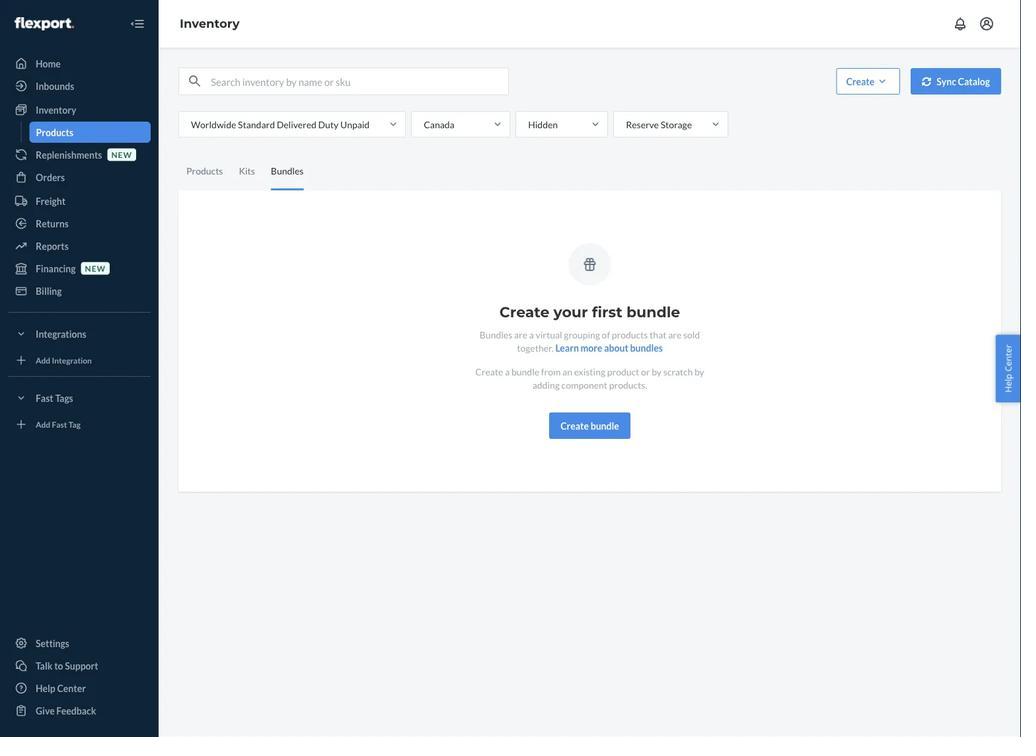Task type: vqa. For each thing, say whether or not it's contained in the screenshot.
Center to the left
yes



Task type: locate. For each thing, give the bounding box(es) containing it.
help inside help center button
[[1003, 374, 1015, 393]]

add down fast tags
[[36, 419, 50, 429]]

1 horizontal spatial products
[[186, 165, 223, 177]]

0 vertical spatial fast
[[36, 392, 53, 404]]

home link
[[8, 53, 151, 74]]

more
[[581, 342, 603, 353]]

0 horizontal spatial a
[[505, 366, 510, 377]]

integrations
[[36, 328, 86, 340]]

unpaid
[[340, 119, 370, 130]]

0 horizontal spatial inventory link
[[8, 99, 151, 120]]

1 vertical spatial new
[[85, 263, 106, 273]]

1 vertical spatial help center
[[36, 683, 86, 694]]

settings link
[[8, 633, 151, 654]]

bundle up that
[[627, 303, 681, 321]]

a
[[529, 329, 534, 340], [505, 366, 510, 377]]

inventory link
[[180, 16, 240, 31], [8, 99, 151, 120]]

1 horizontal spatial help center
[[1003, 345, 1015, 393]]

new for replenishments
[[111, 150, 132, 159]]

0 horizontal spatial help
[[36, 683, 55, 694]]

canada
[[424, 119, 455, 130]]

1 vertical spatial bundles
[[480, 329, 513, 340]]

by
[[652, 366, 662, 377], [695, 366, 705, 377]]

2 add from the top
[[36, 419, 50, 429]]

1 vertical spatial bundle
[[512, 366, 540, 377]]

0 horizontal spatial help center
[[36, 683, 86, 694]]

1 add from the top
[[36, 355, 50, 365]]

freight link
[[8, 190, 151, 212]]

bundle inside button
[[591, 420, 619, 431]]

1 horizontal spatial help
[[1003, 374, 1015, 393]]

home
[[36, 58, 61, 69]]

reserve storage
[[626, 119, 692, 130]]

new
[[111, 150, 132, 159], [85, 263, 106, 273]]

products up replenishments
[[36, 127, 73, 138]]

0 vertical spatial center
[[1003, 345, 1015, 372]]

center
[[1003, 345, 1015, 372], [57, 683, 86, 694]]

bundles for bundles
[[271, 165, 304, 177]]

or
[[641, 366, 650, 377]]

fast left tag
[[52, 419, 67, 429]]

0 vertical spatial inventory link
[[180, 16, 240, 31]]

2 are from the left
[[669, 329, 682, 340]]

learn more about bundles
[[556, 342, 663, 353]]

1 horizontal spatial inventory
[[180, 16, 240, 31]]

create a bundle from an existing product or by scratch by adding component products.
[[476, 366, 705, 390]]

bundle down "component"
[[591, 420, 619, 431]]

bundle up adding
[[512, 366, 540, 377]]

0 horizontal spatial bundle
[[512, 366, 540, 377]]

bundles left virtual
[[480, 329, 513, 340]]

support
[[65, 660, 98, 671]]

scratch
[[664, 366, 693, 377]]

help
[[1003, 374, 1015, 393], [36, 683, 55, 694]]

are
[[514, 329, 528, 340], [669, 329, 682, 340]]

create for create your first bundle
[[500, 303, 550, 321]]

by right scratch
[[695, 366, 705, 377]]

help center inside help center link
[[36, 683, 86, 694]]

orders link
[[8, 167, 151, 188]]

0 horizontal spatial new
[[85, 263, 106, 273]]

help center
[[1003, 345, 1015, 393], [36, 683, 86, 694]]

2 vertical spatial bundle
[[591, 420, 619, 431]]

are up together.
[[514, 329, 528, 340]]

of
[[602, 329, 610, 340]]

add for add integration
[[36, 355, 50, 365]]

1 vertical spatial products
[[186, 165, 223, 177]]

0 vertical spatial new
[[111, 150, 132, 159]]

1 horizontal spatial are
[[669, 329, 682, 340]]

catalog
[[958, 76, 990, 87]]

existing
[[574, 366, 606, 377]]

create your first bundle
[[500, 303, 681, 321]]

0 vertical spatial products
[[36, 127, 73, 138]]

1 horizontal spatial by
[[695, 366, 705, 377]]

bundle
[[627, 303, 681, 321], [512, 366, 540, 377], [591, 420, 619, 431]]

0 horizontal spatial by
[[652, 366, 662, 377]]

0 vertical spatial a
[[529, 329, 534, 340]]

new down "reports" link
[[85, 263, 106, 273]]

0 horizontal spatial bundles
[[271, 165, 304, 177]]

1 horizontal spatial center
[[1003, 345, 1015, 372]]

reports link
[[8, 235, 151, 257]]

bundles inside bundles are a virtual grouping of products that are sold together.
[[480, 329, 513, 340]]

tags
[[55, 392, 73, 404]]

1 horizontal spatial bundles
[[480, 329, 513, 340]]

fast inside dropdown button
[[36, 392, 53, 404]]

product
[[607, 366, 640, 377]]

1 horizontal spatial bundle
[[591, 420, 619, 431]]

create inside the "create a bundle from an existing product or by scratch by adding component products."
[[476, 366, 503, 377]]

open notifications image
[[953, 16, 969, 32]]

add
[[36, 355, 50, 365], [36, 419, 50, 429]]

bundles right kits
[[271, 165, 304, 177]]

integration
[[52, 355, 92, 365]]

0 horizontal spatial center
[[57, 683, 86, 694]]

replenishments
[[36, 149, 102, 160]]

0 vertical spatial bundles
[[271, 165, 304, 177]]

are left sold
[[669, 329, 682, 340]]

1 horizontal spatial a
[[529, 329, 534, 340]]

bundles
[[271, 165, 304, 177], [480, 329, 513, 340]]

1 vertical spatial inventory
[[36, 104, 76, 115]]

0 horizontal spatial are
[[514, 329, 528, 340]]

1 vertical spatial a
[[505, 366, 510, 377]]

add integration
[[36, 355, 92, 365]]

integrations button
[[8, 323, 151, 344]]

talk
[[36, 660, 53, 671]]

to
[[54, 660, 63, 671]]

add integration link
[[8, 350, 151, 371]]

a inside the "create a bundle from an existing product or by scratch by adding component products."
[[505, 366, 510, 377]]

1 vertical spatial add
[[36, 419, 50, 429]]

grouping
[[564, 329, 600, 340]]

create
[[847, 76, 875, 87], [500, 303, 550, 321], [476, 366, 503, 377], [561, 420, 589, 431]]

create button
[[837, 68, 901, 95]]

a inside bundles are a virtual grouping of products that are sold together.
[[529, 329, 534, 340]]

a left the from
[[505, 366, 510, 377]]

inventory
[[180, 16, 240, 31], [36, 104, 76, 115]]

products.
[[609, 379, 648, 390]]

learn more about bundles button
[[556, 341, 663, 354]]

1 horizontal spatial inventory link
[[180, 16, 240, 31]]

0 vertical spatial help center
[[1003, 345, 1015, 393]]

0 vertical spatial help
[[1003, 374, 1015, 393]]

1 horizontal spatial new
[[111, 150, 132, 159]]

1 vertical spatial help
[[36, 683, 55, 694]]

create for create
[[847, 76, 875, 87]]

new down products link
[[111, 150, 132, 159]]

0 vertical spatial add
[[36, 355, 50, 365]]

together.
[[517, 342, 554, 353]]

talk to support button
[[8, 655, 151, 676]]

bundle inside the "create a bundle from an existing product or by scratch by adding component products."
[[512, 366, 540, 377]]

0 vertical spatial bundle
[[627, 303, 681, 321]]

products
[[36, 127, 73, 138], [186, 165, 223, 177]]

0 horizontal spatial products
[[36, 127, 73, 138]]

a up together.
[[529, 329, 534, 340]]

products left kits
[[186, 165, 223, 177]]

fast
[[36, 392, 53, 404], [52, 419, 67, 429]]

returns
[[36, 218, 69, 229]]

by right or
[[652, 366, 662, 377]]

fast left "tags"
[[36, 392, 53, 404]]

products link
[[29, 122, 151, 143]]

help center inside help center button
[[1003, 345, 1015, 393]]

about
[[604, 342, 629, 353]]

storage
[[661, 119, 692, 130]]

that
[[650, 329, 667, 340]]

add left integration
[[36, 355, 50, 365]]

1 vertical spatial center
[[57, 683, 86, 694]]

worldwide
[[191, 119, 236, 130]]

component
[[562, 379, 608, 390]]

bundles for bundles are a virtual grouping of products that are sold together.
[[480, 329, 513, 340]]

create bundle
[[561, 420, 619, 431]]



Task type: describe. For each thing, give the bounding box(es) containing it.
sync catalog button
[[911, 68, 1002, 95]]

tag
[[69, 419, 81, 429]]

0 horizontal spatial inventory
[[36, 104, 76, 115]]

first
[[592, 303, 623, 321]]

sold
[[684, 329, 700, 340]]

new for financing
[[85, 263, 106, 273]]

settings
[[36, 638, 69, 649]]

virtual
[[536, 329, 562, 340]]

0 vertical spatial inventory
[[180, 16, 240, 31]]

create for create bundle
[[561, 420, 589, 431]]

create bundle link
[[550, 413, 631, 439]]

bundles
[[630, 342, 663, 353]]

feedback
[[56, 705, 96, 716]]

give feedback button
[[8, 700, 151, 721]]

freight
[[36, 195, 66, 207]]

bundles are a virtual grouping of products that are sold together.
[[480, 329, 700, 353]]

add for add fast tag
[[36, 419, 50, 429]]

reports
[[36, 240, 69, 252]]

help center button
[[996, 335, 1022, 403]]

your
[[554, 303, 588, 321]]

products inside products link
[[36, 127, 73, 138]]

give feedback
[[36, 705, 96, 716]]

2 by from the left
[[695, 366, 705, 377]]

close navigation image
[[130, 16, 145, 32]]

create bundle button
[[550, 413, 631, 439]]

sync
[[937, 76, 957, 87]]

sync alt image
[[923, 77, 932, 86]]

from
[[541, 366, 561, 377]]

open account menu image
[[979, 16, 995, 32]]

reserve
[[626, 119, 659, 130]]

orders
[[36, 172, 65, 183]]

learn
[[556, 342, 579, 353]]

sync catalog
[[937, 76, 990, 87]]

inbounds
[[36, 80, 74, 92]]

billing link
[[8, 280, 151, 302]]

1 vertical spatial inventory link
[[8, 99, 151, 120]]

help inside help center link
[[36, 683, 55, 694]]

inbounds link
[[8, 75, 151, 97]]

center inside button
[[1003, 345, 1015, 372]]

2 horizontal spatial bundle
[[627, 303, 681, 321]]

give
[[36, 705, 55, 716]]

add fast tag link
[[8, 414, 151, 435]]

1 by from the left
[[652, 366, 662, 377]]

add fast tag
[[36, 419, 81, 429]]

products
[[612, 329, 648, 340]]

returns link
[[8, 213, 151, 234]]

create for create a bundle from an existing product or by scratch by adding component products.
[[476, 366, 503, 377]]

talk to support
[[36, 660, 98, 671]]

an
[[563, 366, 573, 377]]

standard
[[238, 119, 275, 130]]

1 vertical spatial fast
[[52, 419, 67, 429]]

fast tags button
[[8, 387, 151, 409]]

hidden
[[528, 119, 558, 130]]

help center link
[[8, 678, 151, 699]]

duty
[[318, 119, 339, 130]]

kits
[[239, 165, 255, 177]]

1 are from the left
[[514, 329, 528, 340]]

Search inventory by name or sku text field
[[211, 68, 508, 95]]

billing
[[36, 285, 62, 297]]

fast tags
[[36, 392, 73, 404]]

worldwide standard delivered duty unpaid
[[191, 119, 370, 130]]

adding
[[533, 379, 560, 390]]

flexport logo image
[[15, 17, 74, 30]]

delivered
[[277, 119, 317, 130]]

financing
[[36, 263, 76, 274]]



